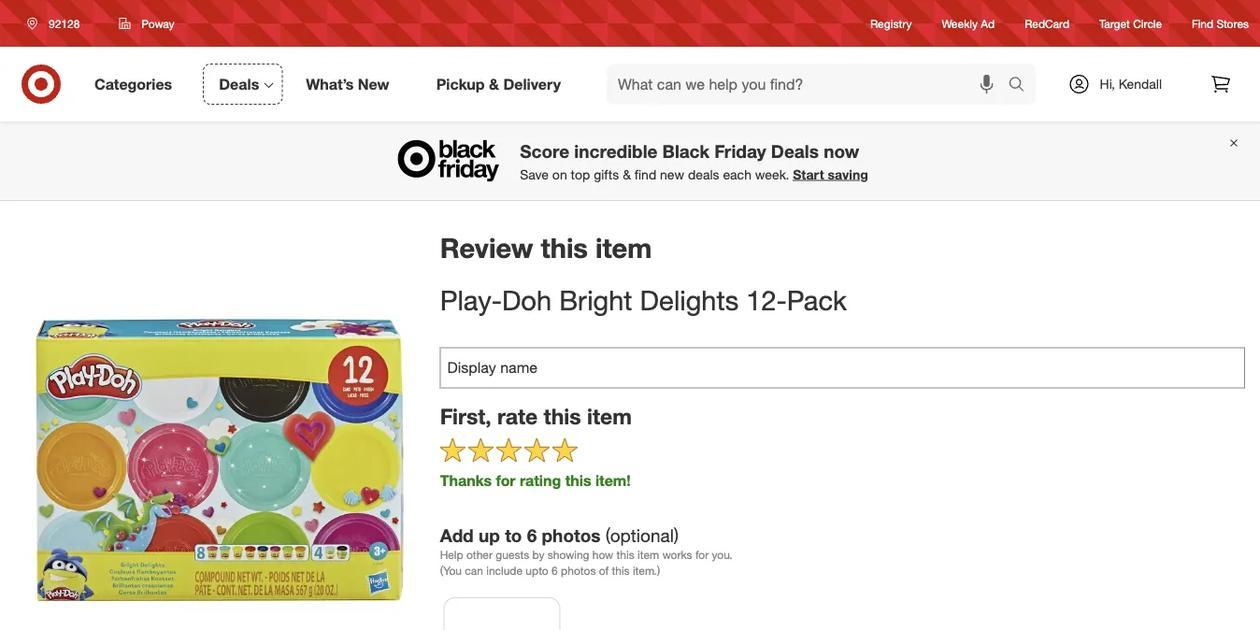 Task type: locate. For each thing, give the bounding box(es) containing it.
1 vertical spatial photos
[[561, 564, 596, 578]]

each
[[723, 166, 752, 182]]

target circle link
[[1100, 15, 1162, 31]]

poway
[[142, 16, 174, 30]]

deals up start
[[771, 140, 819, 162]]

new
[[660, 166, 685, 182]]

guests
[[496, 548, 530, 562]]

saving
[[828, 166, 868, 182]]

photos down the showing
[[561, 564, 596, 578]]

pickup & delivery
[[436, 75, 561, 93]]

what's
[[306, 75, 354, 93]]

bright
[[559, 284, 633, 317]]

target
[[1100, 16, 1130, 30]]

deals
[[219, 75, 259, 93], [771, 140, 819, 162]]

weekly ad
[[942, 16, 995, 30]]

review this item
[[440, 231, 652, 264]]

circle
[[1133, 16, 1162, 30]]

add up to 6 photos (optional) help other guests by showing how this item works for you. (you can include upto 6 photos of this item.)
[[440, 525, 733, 578]]

review
[[440, 231, 533, 264]]

hi,
[[1100, 76, 1115, 92]]

None text field
[[440, 347, 1246, 389]]

registry link
[[871, 15, 912, 31]]

kendall
[[1119, 76, 1162, 92]]

item inside add up to 6 photos (optional) help other guests by showing how this item works for you. (you can include upto 6 photos of this item.)
[[638, 548, 660, 562]]

item up item!
[[587, 403, 632, 430]]

6 right 'to'
[[527, 525, 537, 546]]

1 vertical spatial for
[[696, 548, 709, 562]]

gifts
[[594, 166, 619, 182]]

start
[[793, 166, 824, 182]]

1 vertical spatial deals
[[771, 140, 819, 162]]

for
[[496, 471, 516, 489], [696, 548, 709, 562]]

1 vertical spatial 6
[[552, 564, 558, 578]]

for left you. at the bottom of page
[[696, 548, 709, 562]]

redcard link
[[1025, 15, 1070, 31]]

6
[[527, 525, 537, 546], [552, 564, 558, 578]]

& inside pickup & delivery link
[[489, 75, 499, 93]]

registry
[[871, 16, 912, 30]]

photos
[[542, 525, 601, 546], [561, 564, 596, 578]]

new
[[358, 75, 390, 93]]

upto
[[526, 564, 549, 578]]

0 horizontal spatial deals
[[219, 75, 259, 93]]

item up item.)
[[638, 548, 660, 562]]

92128
[[49, 16, 80, 30]]

on
[[552, 166, 567, 182]]

item.)
[[633, 564, 660, 578]]

deals
[[688, 166, 720, 182]]

categories
[[94, 75, 172, 93]]

(optional)
[[606, 525, 679, 546]]

1 horizontal spatial deals
[[771, 140, 819, 162]]

this up bright
[[541, 231, 588, 264]]

you.
[[712, 548, 733, 562]]

6 right upto
[[552, 564, 558, 578]]

delivery
[[503, 75, 561, 93]]

thanks for rating this item!
[[440, 471, 631, 489]]

0 vertical spatial &
[[489, 75, 499, 93]]

2 vertical spatial item
[[638, 548, 660, 562]]

thanks
[[440, 471, 492, 489]]

1 horizontal spatial for
[[696, 548, 709, 562]]

this right how
[[617, 548, 635, 562]]

deals left "what's"
[[219, 75, 259, 93]]

first,
[[440, 403, 492, 430]]

for left rating
[[496, 471, 516, 489]]

&
[[489, 75, 499, 93], [623, 166, 631, 182]]

first, rate this item
[[440, 403, 632, 430]]

1 horizontal spatial 6
[[552, 564, 558, 578]]

poway button
[[107, 7, 187, 40]]

this
[[541, 231, 588, 264], [544, 403, 581, 430], [565, 471, 591, 489], [617, 548, 635, 562], [612, 564, 630, 578]]

include
[[486, 564, 523, 578]]

& left find
[[623, 166, 631, 182]]

0 horizontal spatial for
[[496, 471, 516, 489]]

by
[[533, 548, 545, 562]]

1 vertical spatial &
[[623, 166, 631, 182]]

find
[[1192, 16, 1214, 30]]

friday
[[715, 140, 766, 162]]

0 vertical spatial for
[[496, 471, 516, 489]]

photos up the showing
[[542, 525, 601, 546]]

black
[[663, 140, 710, 162]]

0 horizontal spatial 6
[[527, 525, 537, 546]]

item up play-doh bright delights 12-pack
[[596, 231, 652, 264]]

stores
[[1217, 16, 1249, 30]]

What can we help you find? suggestions appear below search field
[[607, 64, 1013, 105]]

deals inside deals link
[[219, 75, 259, 93]]

add
[[440, 525, 474, 546]]

item
[[596, 231, 652, 264], [587, 403, 632, 430], [638, 548, 660, 562]]

0 vertical spatial deals
[[219, 75, 259, 93]]

1 horizontal spatial &
[[623, 166, 631, 182]]

help
[[440, 548, 463, 562]]

0 horizontal spatial &
[[489, 75, 499, 93]]

& right pickup
[[489, 75, 499, 93]]



Task type: vqa. For each thing, say whether or not it's contained in the screenshot.
Search
yes



Task type: describe. For each thing, give the bounding box(es) containing it.
now
[[824, 140, 860, 162]]

& inside score incredible black friday deals now save on top gifts & find new deals each week. start saving
[[623, 166, 631, 182]]

delights
[[640, 284, 739, 317]]

search
[[1000, 77, 1045, 95]]

for inside add up to 6 photos (optional) help other guests by showing how this item works for you. (you can include upto 6 photos of this item.)
[[696, 548, 709, 562]]

up
[[479, 525, 500, 546]]

item!
[[596, 471, 631, 489]]

deals inside score incredible black friday deals now save on top gifts & find new deals each week. start saving
[[771, 140, 819, 162]]

this right rate
[[544, 403, 581, 430]]

0 vertical spatial item
[[596, 231, 652, 264]]

hi, kendall
[[1100, 76, 1162, 92]]

score
[[520, 140, 570, 162]]

search button
[[1000, 64, 1045, 108]]

other
[[467, 548, 493, 562]]

target circle
[[1100, 16, 1162, 30]]

weekly
[[942, 16, 978, 30]]

how
[[593, 548, 614, 562]]

find
[[635, 166, 657, 182]]

92128 button
[[15, 7, 99, 40]]

find stores link
[[1192, 15, 1249, 31]]

pickup
[[436, 75, 485, 93]]

this left item!
[[565, 471, 591, 489]]

doh
[[502, 284, 552, 317]]

of
[[599, 564, 609, 578]]

(you
[[440, 564, 462, 578]]

deals link
[[203, 64, 283, 105]]

what's new link
[[290, 64, 413, 105]]

0 vertical spatial 6
[[527, 525, 537, 546]]

pack
[[787, 284, 847, 317]]

works
[[663, 548, 692, 562]]

12-
[[746, 284, 787, 317]]

pickup & delivery link
[[420, 64, 584, 105]]

play-
[[440, 284, 502, 317]]

find stores
[[1192, 16, 1249, 30]]

weekly ad link
[[942, 15, 995, 31]]

redcard
[[1025, 16, 1070, 30]]

score incredible black friday deals now save on top gifts & find new deals each week. start saving
[[520, 140, 868, 182]]

play-doh bright delights 12-pack
[[440, 284, 847, 317]]

what's new
[[306, 75, 390, 93]]

can
[[465, 564, 483, 578]]

0 vertical spatial photos
[[542, 525, 601, 546]]

ad
[[981, 16, 995, 30]]

top
[[571, 166, 590, 182]]

rating
[[520, 471, 561, 489]]

categories link
[[79, 64, 196, 105]]

1 vertical spatial item
[[587, 403, 632, 430]]

week.
[[755, 166, 790, 182]]

rate
[[498, 403, 538, 430]]

to
[[505, 525, 522, 546]]

save
[[520, 166, 549, 182]]

incredible
[[574, 140, 658, 162]]

this right of
[[612, 564, 630, 578]]

showing
[[548, 548, 590, 562]]



